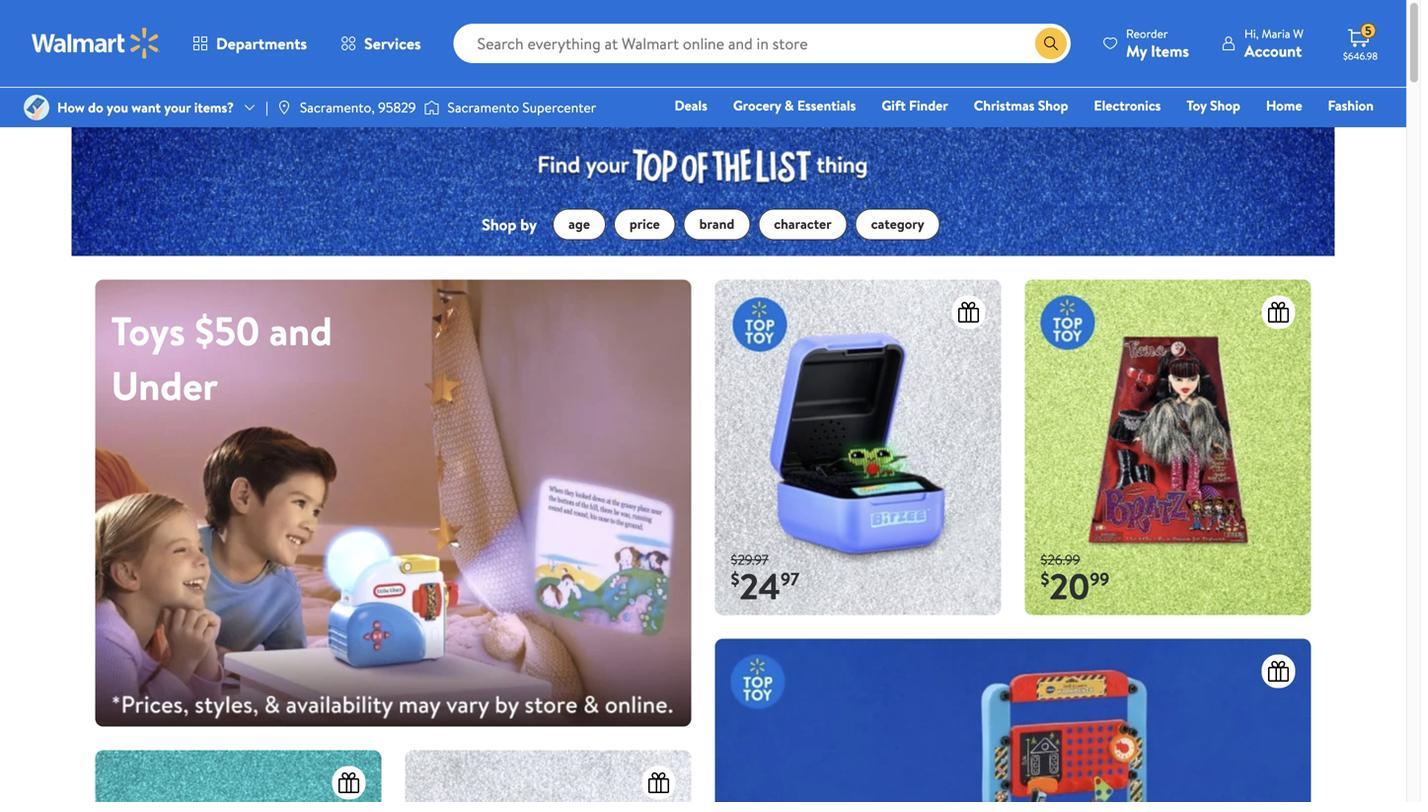 Task type: locate. For each thing, give the bounding box(es) containing it.
1 horizontal spatial shop
[[1038, 96, 1069, 115]]

 image
[[24, 95, 49, 120]]

 image for sacramento supercenter
[[424, 98, 440, 117]]

toy shop
[[1187, 96, 1241, 115]]

$ inside $26.99 $ 20 99
[[1041, 567, 1050, 592]]

1 horizontal spatial $
[[1041, 567, 1050, 592]]

departments button
[[176, 20, 324, 67]]

$ left 99 on the bottom right
[[1041, 567, 1050, 592]]

$ left 97
[[731, 567, 740, 592]]

maria
[[1262, 25, 1291, 42]]

0 horizontal spatial gift
[[882, 96, 906, 115]]

toy
[[1187, 96, 1207, 115]]

christmas shop link
[[965, 95, 1078, 116]]

walmart+
[[1315, 123, 1374, 143]]

registry
[[1147, 123, 1197, 143]]

gift left finder
[[882, 96, 906, 115]]

departments
[[216, 33, 307, 54]]

age button
[[553, 209, 606, 240]]

99
[[1090, 567, 1110, 592]]

5
[[1366, 22, 1372, 39]]

shop for christmas shop
[[1038, 96, 1069, 115]]

walmart image
[[32, 28, 160, 59]]

$29.97
[[731, 550, 769, 569]]

debit
[[1256, 123, 1290, 143]]

how
[[57, 98, 85, 117]]

sacramento
[[448, 98, 519, 117]]

1 $ from the left
[[731, 567, 740, 592]]

items?
[[194, 98, 234, 117]]

$
[[731, 567, 740, 592], [1041, 567, 1050, 592]]

gift
[[882, 96, 906, 115], [1059, 123, 1083, 143]]

2 horizontal spatial shop
[[1210, 96, 1241, 115]]

2 $ from the left
[[1041, 567, 1050, 592]]

shop up gift cards link
[[1038, 96, 1069, 115]]

1 horizontal spatial gift
[[1059, 123, 1083, 143]]

1 vertical spatial gift
[[1059, 123, 1083, 143]]

by
[[520, 213, 537, 235]]

shop for toy shop
[[1210, 96, 1241, 115]]

do
[[88, 98, 103, 117]]

0 vertical spatial gift
[[882, 96, 906, 115]]

toys $50 and under
[[111, 303, 332, 413]]

services button
[[324, 20, 438, 67]]

shop by
[[482, 213, 537, 235]]

account
[[1245, 40, 1302, 62]]

shop left by at the left top
[[482, 213, 517, 235]]

shop
[[1038, 96, 1069, 115], [1210, 96, 1241, 115], [482, 213, 517, 235]]

find your top of the list thing image
[[514, 127, 893, 193]]

$29.97 $ 24 97
[[731, 550, 800, 611]]

97
[[781, 567, 800, 592]]

sacramento supercenter
[[448, 98, 596, 117]]

cards
[[1086, 123, 1121, 143]]

brand
[[700, 214, 735, 234]]

reorder
[[1126, 25, 1168, 42]]

toys
[[111, 303, 185, 358]]

fashion link
[[1319, 95, 1383, 116]]

services
[[364, 33, 421, 54]]

0 horizontal spatial $
[[731, 567, 740, 592]]

category button
[[856, 209, 940, 240]]

your
[[164, 98, 191, 117]]

0 horizontal spatial shop
[[482, 213, 517, 235]]

registry link
[[1138, 122, 1206, 144]]

95829
[[378, 98, 416, 117]]

walmart+ link
[[1306, 122, 1383, 144]]

sacramento, 95829
[[300, 98, 416, 117]]

electronics link
[[1085, 95, 1170, 116]]

home link
[[1258, 95, 1312, 116]]

grocery & essentials link
[[724, 95, 865, 116]]

 image
[[424, 98, 440, 117], [276, 100, 292, 115], [95, 280, 692, 727]]

Search search field
[[454, 24, 1071, 63]]

$ for 24
[[731, 567, 740, 592]]

you
[[107, 98, 128, 117]]

category
[[871, 214, 925, 234]]

&
[[785, 96, 794, 115]]

gift inside gift finder link
[[882, 96, 906, 115]]

age
[[569, 214, 590, 234]]

gift left cards in the top of the page
[[1059, 123, 1083, 143]]

$ inside $29.97 $ 24 97
[[731, 567, 740, 592]]

shop right toy
[[1210, 96, 1241, 115]]

|
[[266, 98, 268, 117]]

bitzee, interactive digital pet and case with 15 electronic pets inside, reacts to touch image
[[715, 280, 1001, 615]]



Task type: vqa. For each thing, say whether or not it's contained in the screenshot.
the items?
yes



Task type: describe. For each thing, give the bounding box(es) containing it.
$646.98
[[1344, 49, 1378, 63]]

 image for sacramento, 95829
[[276, 100, 292, 115]]

my
[[1126, 40, 1147, 62]]

$50
[[195, 303, 260, 358]]

home
[[1266, 96, 1303, 115]]

one
[[1223, 123, 1252, 143]]

20
[[1050, 561, 1090, 611]]

Walmart Site-Wide search field
[[454, 24, 1071, 63]]

w
[[1294, 25, 1304, 42]]

electronics
[[1094, 96, 1161, 115]]

character button
[[758, 209, 848, 240]]

$26.99
[[1041, 550, 1081, 569]]

gift finder link
[[873, 95, 957, 116]]

how do you want your items?
[[57, 98, 234, 117]]

gift finder
[[882, 96, 948, 115]]

supercenter
[[523, 98, 596, 117]]

items
[[1151, 40, 1189, 62]]

christmas shop
[[974, 96, 1069, 115]]

price button
[[614, 209, 676, 240]]

deals link
[[666, 95, 717, 116]]

sacramento,
[[300, 98, 375, 117]]

grocery & essentials
[[733, 96, 856, 115]]

fashion
[[1328, 96, 1374, 115]]

and
[[269, 303, 332, 358]]

hi, maria w account
[[1245, 25, 1304, 62]]

finder
[[909, 96, 948, 115]]

brand button
[[684, 209, 751, 240]]

deals
[[675, 96, 708, 115]]

gift cards link
[[1050, 122, 1130, 144]]

character
[[774, 214, 832, 234]]

24
[[740, 561, 781, 611]]

fashion gift cards
[[1059, 96, 1374, 143]]

under
[[111, 358, 218, 413]]

want
[[132, 98, 161, 117]]

price
[[630, 214, 660, 234]]

one debit
[[1223, 123, 1290, 143]]

reorder my items
[[1126, 25, 1189, 62]]

gift inside fashion gift cards
[[1059, 123, 1083, 143]]

hi,
[[1245, 25, 1259, 42]]

christmas
[[974, 96, 1035, 115]]

search icon image
[[1043, 36, 1059, 51]]

grocery
[[733, 96, 781, 115]]

$26.99 $ 20 99
[[1041, 550, 1110, 611]]

$ for 20
[[1041, 567, 1050, 592]]

essentials
[[797, 96, 856, 115]]

one debit link
[[1214, 122, 1298, 144]]

bratz original fashion doll tiana series 3 with 2 outfits and poster, collectors ages 6 7 8 9 10+ image
[[1025, 280, 1311, 615]]

toy shop link
[[1178, 95, 1250, 116]]



